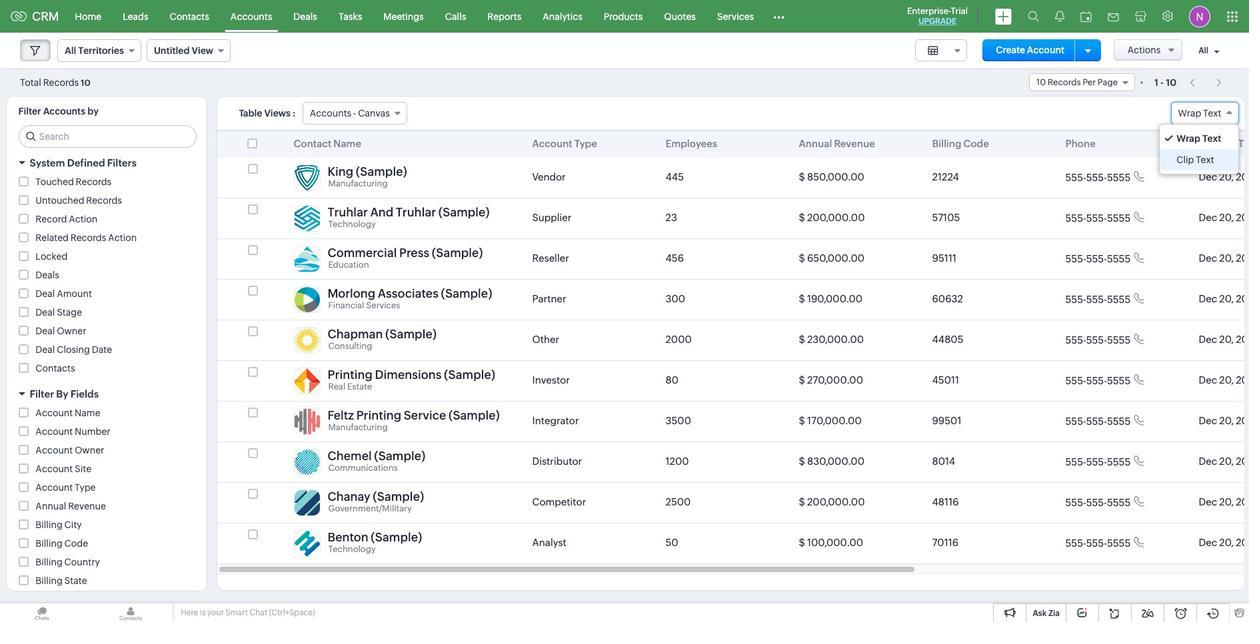 Task type: describe. For each thing, give the bounding box(es) containing it.
here
[[181, 609, 198, 618]]

dec 20, 202 for chemel (sample)
[[1199, 456, 1250, 467]]

create menu element
[[988, 0, 1020, 32]]

chapman (sample) link
[[328, 327, 437, 342]]

202 for king (sample)
[[1236, 171, 1250, 183]]

20, for commercial press (sample)
[[1220, 253, 1234, 264]]

270,000.00
[[808, 375, 864, 386]]

5555 for commercial press (sample)
[[1108, 253, 1131, 265]]

100,000.00
[[808, 537, 864, 549]]

$ for benton (sample)
[[799, 537, 806, 549]]

wrap text inside option
[[1177, 133, 1222, 144]]

1
[[1155, 77, 1159, 88]]

deal for deal closing date
[[36, 345, 55, 355]]

printing inside printing dimensions (sample) real estate
[[328, 368, 373, 382]]

text for clip text option
[[1197, 155, 1215, 165]]

deals link
[[283, 0, 328, 32]]

1 horizontal spatial action
[[108, 233, 137, 243]]

-
[[1161, 77, 1165, 88]]

related records action
[[36, 233, 137, 243]]

consulting
[[328, 341, 372, 351]]

manufacturing inside king (sample) manufacturing
[[328, 179, 388, 189]]

20, for chemel (sample)
[[1220, 456, 1234, 467]]

account down account site
[[36, 483, 73, 493]]

canvas profile image image for printing
[[294, 368, 320, 395]]

trial
[[951, 6, 968, 16]]

deals inside deals link
[[294, 11, 317, 22]]

records for untouched
[[86, 195, 122, 206]]

1 - 10
[[1155, 77, 1177, 88]]

1 horizontal spatial annual
[[799, 138, 833, 149]]

$ for commercial press (sample)
[[799, 253, 806, 264]]

closing
[[57, 345, 90, 355]]

benton
[[328, 531, 369, 545]]

10 for 1 - 10
[[1167, 77, 1177, 88]]

canvas profile image image for feltz
[[294, 409, 320, 435]]

filter by fields button
[[6, 383, 206, 406]]

canvas profile image image for truhlar
[[294, 205, 320, 232]]

80
[[666, 375, 679, 386]]

0 vertical spatial type
[[575, 138, 598, 149]]

dec 20, 202 for king (sample)
[[1199, 171, 1250, 183]]

system defined filters button
[[6, 151, 206, 175]]

meetings
[[384, 11, 424, 22]]

clip text option
[[1161, 149, 1239, 171]]

$ 200,000.00 for chanay (sample)
[[799, 497, 865, 508]]

site
[[75, 464, 91, 475]]

commercial press (sample) link
[[328, 246, 483, 261]]

account up account site
[[36, 445, 73, 456]]

$ for morlong associates (sample)
[[799, 293, 806, 305]]

$ for king (sample)
[[799, 171, 806, 183]]

text for wrap text option
[[1203, 133, 1222, 144]]

dec for printing dimensions (sample)
[[1199, 375, 1218, 386]]

billing up billing state
[[36, 557, 63, 568]]

truhlar and truhlar (sample) link
[[328, 205, 490, 220]]

feltz
[[328, 409, 354, 423]]

Search text field
[[19, 126, 196, 147]]

canvas profile image image for chemel
[[294, 449, 320, 476]]

0 horizontal spatial billing code
[[36, 539, 88, 549]]

phone
[[1066, 138, 1096, 149]]

name for contact name
[[334, 138, 362, 149]]

create account
[[996, 45, 1065, 55]]

products link
[[593, 0, 654, 32]]

all
[[1199, 46, 1209, 55]]

records for related
[[71, 233, 106, 243]]

202 for morlong associates (sample)
[[1236, 293, 1250, 305]]

calendar image
[[1081, 11, 1092, 22]]

1 truhlar from the left
[[328, 205, 368, 219]]

(sample) inside morlong associates (sample) financial services
[[441, 287, 492, 301]]

dec 20, 202 for chapman (sample)
[[1199, 334, 1250, 345]]

printing dimensions (sample) link
[[328, 368, 496, 383]]

200,000.00 for chanay (sample)
[[808, 497, 865, 508]]

chemel
[[328, 449, 372, 463]]

mails element
[[1100, 1, 1128, 32]]

billing state
[[36, 576, 87, 587]]

555-555-5555 for chanay (sample)
[[1066, 497, 1131, 509]]

deal for deal stage
[[36, 307, 55, 318]]

state
[[64, 576, 87, 587]]

profile image
[[1190, 6, 1211, 27]]

here is your smart chat (ctrl+space)
[[181, 609, 315, 618]]

555-555-5555 for commercial press (sample)
[[1066, 253, 1131, 265]]

48116
[[933, 497, 959, 508]]

integrator
[[532, 415, 579, 427]]

23
[[666, 212, 677, 223]]

services inside morlong associates (sample) financial services
[[366, 301, 400, 311]]

555-555-5555 for printing dimensions (sample)
[[1066, 375, 1131, 387]]

deal stage
[[36, 307, 82, 318]]

45011
[[933, 375, 960, 386]]

wrap inside option
[[1177, 133, 1201, 144]]

text inside the wrap text field
[[1204, 108, 1222, 119]]

partner
[[532, 293, 567, 305]]

(sample) inside chemel (sample) communications
[[374, 449, 426, 463]]

3500
[[666, 415, 692, 427]]

distributor
[[532, 456, 582, 467]]

$ 170,000.00
[[799, 415, 862, 427]]

records for touched
[[76, 177, 112, 187]]

views
[[264, 108, 291, 119]]

dec 20, 202 for chanay (sample)
[[1199, 497, 1250, 508]]

20, for chanay (sample)
[[1220, 497, 1234, 508]]

$ 100,000.00
[[799, 537, 864, 549]]

commercial
[[328, 246, 397, 260]]

20, for king (sample)
[[1220, 171, 1234, 183]]

5555 for truhlar and truhlar (sample)
[[1108, 213, 1131, 224]]

$ 850,000.00
[[799, 171, 865, 183]]

supplier
[[532, 212, 572, 223]]

$ for chapman (sample)
[[799, 334, 806, 345]]

:
[[293, 108, 296, 119]]

feltz printing service (sample) link
[[328, 409, 500, 423]]

mails image
[[1108, 13, 1120, 21]]

services inside 'services' link
[[718, 11, 754, 22]]

57105
[[933, 212, 961, 223]]

20, for truhlar and truhlar (sample)
[[1220, 212, 1234, 223]]

technology inside truhlar and truhlar (sample) technology
[[328, 219, 376, 229]]

1 horizontal spatial contacts
[[170, 11, 209, 22]]

billing country
[[36, 557, 100, 568]]

dec for king (sample)
[[1199, 171, 1218, 183]]

(sample) inside truhlar and truhlar (sample) technology
[[439, 205, 490, 219]]

fields
[[71, 389, 99, 400]]

account owner
[[36, 445, 104, 456]]

dec 20, 202 for commercial press (sample)
[[1199, 253, 1250, 264]]

reports link
[[477, 0, 532, 32]]

dec 20, 202 for printing dimensions (sample)
[[1199, 375, 1250, 386]]

0 horizontal spatial accounts
[[43, 106, 85, 117]]

king (sample) manufacturing
[[328, 165, 407, 189]]

billing up 21224
[[933, 138, 962, 149]]

education
[[328, 260, 369, 270]]

850,000.00
[[808, 171, 865, 183]]

by
[[56, 389, 68, 400]]

202 for chemel (sample)
[[1236, 456, 1250, 467]]

20, for benton (sample)
[[1220, 537, 1234, 549]]

0 horizontal spatial annual
[[36, 501, 66, 512]]

1 vertical spatial revenue
[[68, 501, 106, 512]]

555-555-5555 for benton (sample)
[[1066, 538, 1131, 549]]

5555 for morlong associates (sample)
[[1108, 294, 1131, 305]]

calls link
[[435, 0, 477, 32]]

search image
[[1028, 11, 1040, 22]]

create
[[996, 45, 1026, 55]]

filter for filter by fields
[[30, 389, 54, 400]]

city
[[64, 520, 82, 531]]

billing down billing city
[[36, 539, 63, 549]]

dec for morlong associates (sample)
[[1199, 293, 1218, 305]]

account up vendor at the left of page
[[532, 138, 573, 149]]

deal amount
[[36, 289, 92, 299]]

5555 for feltz printing service (sample)
[[1108, 416, 1131, 427]]

wrap text option
[[1161, 128, 1239, 149]]

dec for truhlar and truhlar (sample)
[[1199, 212, 1218, 223]]

(sample) inside benton (sample) technology
[[371, 531, 422, 545]]

5555 for chanay (sample)
[[1108, 497, 1131, 509]]

morlong
[[328, 287, 376, 301]]

canvas profile image image for chapman
[[294, 327, 320, 354]]

8014
[[933, 456, 956, 467]]

20, for printing dimensions (sample)
[[1220, 375, 1234, 386]]

king
[[328, 165, 354, 179]]

filter by fields
[[30, 389, 99, 400]]

(sample) inside commercial press (sample) education
[[432, 246, 483, 260]]

555-555-5555 for morlong associates (sample)
[[1066, 294, 1131, 305]]

Wrap Text field
[[1171, 102, 1239, 125]]

21224
[[933, 171, 960, 183]]

account site
[[36, 464, 91, 475]]

20, for feltz printing service (sample)
[[1220, 415, 1234, 427]]

tasks link
[[328, 0, 373, 32]]

0 horizontal spatial action
[[69, 214, 97, 225]]

enterprise-trial upgrade
[[908, 6, 968, 26]]

0 horizontal spatial annual revenue
[[36, 501, 106, 512]]

locked
[[36, 251, 68, 262]]

chapman (sample) consulting
[[328, 327, 437, 351]]

truhlar and truhlar (sample) technology
[[328, 205, 490, 229]]

quotes
[[664, 11, 696, 22]]

202 for truhlar and truhlar (sample)
[[1236, 212, 1250, 223]]

202 for chapman (sample)
[[1236, 334, 1250, 345]]

printing dimensions (sample) real estate
[[328, 368, 496, 392]]

estate
[[347, 382, 372, 392]]

touched records
[[36, 177, 112, 187]]

date
[[92, 345, 112, 355]]

190,000.00
[[808, 293, 863, 305]]

employees
[[666, 138, 718, 149]]

dec 20, 202 for truhlar and truhlar (sample)
[[1199, 212, 1250, 223]]

chemel (sample) link
[[328, 449, 426, 464]]

202 for feltz printing service (sample)
[[1236, 415, 1250, 427]]

1 horizontal spatial code
[[964, 138, 990, 149]]

meetings link
[[373, 0, 435, 32]]

total records 10
[[20, 77, 91, 88]]

99501
[[933, 415, 962, 427]]

other
[[532, 334, 560, 345]]



Task type: locate. For each thing, give the bounding box(es) containing it.
printing inside 'feltz printing service (sample) manufacturing'
[[357, 409, 402, 423]]

quotes link
[[654, 0, 707, 32]]

deals down locked
[[36, 270, 59, 281]]

0 vertical spatial annual
[[799, 138, 833, 149]]

2 200,000.00 from the top
[[808, 497, 865, 508]]

(sample) inside king (sample) manufacturing
[[356, 165, 407, 179]]

5 canvas profile image image from the top
[[294, 327, 320, 354]]

wrap up wrap text option
[[1179, 108, 1202, 119]]

4 dec 20, 202 from the top
[[1199, 293, 1250, 305]]

contact name
[[294, 138, 362, 149]]

enterprise-
[[908, 6, 951, 16]]

0 vertical spatial $ 200,000.00
[[799, 212, 865, 223]]

$ for chemel (sample)
[[799, 456, 806, 467]]

billing down billing country
[[36, 576, 63, 587]]

3 20, from the top
[[1220, 253, 1234, 264]]

1 horizontal spatial revenue
[[834, 138, 876, 149]]

$ 230,000.00
[[799, 334, 864, 345]]

4 5555 from the top
[[1108, 294, 1131, 305]]

records down the touched records
[[86, 195, 122, 206]]

8 5555 from the top
[[1108, 457, 1131, 468]]

8 $ from the top
[[799, 456, 806, 467]]

crm
[[32, 9, 59, 23]]

filter
[[18, 106, 41, 117], [30, 389, 54, 400]]

5555 for printing dimensions (sample)
[[1108, 375, 1131, 387]]

canvas profile image image for chanay
[[294, 490, 320, 517]]

services link
[[707, 0, 765, 32]]

analytics
[[543, 11, 583, 22]]

0 vertical spatial manufacturing
[[328, 179, 388, 189]]

1 vertical spatial annual revenue
[[36, 501, 106, 512]]

dec for commercial press (sample)
[[1199, 253, 1218, 264]]

$ 270,000.00
[[799, 375, 864, 386]]

financial
[[328, 301, 365, 311]]

(sample) inside printing dimensions (sample) real estate
[[444, 368, 496, 382]]

1 vertical spatial contacts
[[36, 363, 75, 374]]

printing down "consulting"
[[328, 368, 373, 382]]

type
[[575, 138, 598, 149], [75, 483, 96, 493]]

canvas profile image image for benton
[[294, 531, 320, 557]]

deal up deal stage
[[36, 289, 55, 299]]

1 vertical spatial code
[[64, 539, 88, 549]]

record action
[[36, 214, 97, 225]]

0 vertical spatial 200,000.00
[[808, 212, 865, 223]]

2000
[[666, 334, 692, 345]]

(sample) inside chapman (sample) consulting
[[385, 327, 437, 341]]

1 horizontal spatial truhlar
[[396, 205, 436, 219]]

6 202 from the top
[[1236, 375, 1250, 386]]

1 vertical spatial text
[[1203, 133, 1222, 144]]

dec for chapman (sample)
[[1199, 334, 1218, 345]]

200,000.00 up 650,000.00
[[808, 212, 865, 223]]

canvas profile image image for king
[[294, 165, 320, 191]]

contact
[[294, 138, 332, 149]]

1 vertical spatial filter
[[30, 389, 54, 400]]

1 manufacturing from the top
[[328, 179, 388, 189]]

reports
[[488, 11, 522, 22]]

555-555-5555 for chapman (sample)
[[1066, 335, 1131, 346]]

10 20, from the top
[[1220, 537, 1234, 549]]

6 dec from the top
[[1199, 375, 1218, 386]]

list box containing wrap text
[[1161, 125, 1239, 174]]

0 vertical spatial account type
[[532, 138, 598, 149]]

555-555-5555 for truhlar and truhlar (sample)
[[1066, 213, 1131, 224]]

text right clip
[[1197, 155, 1215, 165]]

technology up commercial
[[328, 219, 376, 229]]

10 202 from the top
[[1236, 537, 1250, 549]]

create account button
[[983, 39, 1078, 61]]

annual revenue up 850,000.00
[[799, 138, 876, 149]]

1 vertical spatial name
[[75, 408, 100, 419]]

annual revenue up city
[[36, 501, 106, 512]]

0 horizontal spatial truhlar
[[328, 205, 368, 219]]

202 for benton (sample)
[[1236, 537, 1250, 549]]

services right quotes link
[[718, 11, 754, 22]]

0 vertical spatial accounts
[[231, 11, 272, 22]]

44805
[[933, 334, 964, 345]]

1 horizontal spatial type
[[575, 138, 598, 149]]

chanay (sample) government/military
[[328, 490, 424, 514]]

$ for chanay (sample)
[[799, 497, 806, 508]]

9 dec 20, 202 from the top
[[1199, 497, 1250, 508]]

annual up billing city
[[36, 501, 66, 512]]

filter inside dropdown button
[[30, 389, 54, 400]]

owner for account owner
[[75, 445, 104, 456]]

70116
[[933, 537, 959, 549]]

table views :
[[239, 108, 296, 119]]

7 20, from the top
[[1220, 415, 1234, 427]]

filter accounts by
[[18, 106, 99, 117]]

9 $ from the top
[[799, 497, 806, 508]]

truhlar right and
[[396, 205, 436, 219]]

products
[[604, 11, 643, 22]]

5 555-555-5555 from the top
[[1066, 335, 1131, 346]]

$ left 270,000.00
[[799, 375, 806, 386]]

deal left stage
[[36, 307, 55, 318]]

1 horizontal spatial services
[[718, 11, 754, 22]]

account type up vendor at the left of page
[[532, 138, 598, 149]]

0 vertical spatial contacts
[[170, 11, 209, 22]]

filter left by
[[30, 389, 54, 400]]

dimensions
[[375, 368, 442, 382]]

2 5555 from the top
[[1108, 213, 1131, 224]]

$ left 650,000.00
[[799, 253, 806, 264]]

10
[[1167, 77, 1177, 88], [81, 78, 91, 88]]

filter for filter accounts by
[[18, 106, 41, 117]]

1 5555 from the top
[[1108, 172, 1131, 183]]

3 555-555-5555 from the top
[[1066, 253, 1131, 265]]

leads link
[[112, 0, 159, 32]]

$
[[799, 171, 806, 183], [799, 212, 806, 223], [799, 253, 806, 264], [799, 293, 806, 305], [799, 334, 806, 345], [799, 375, 806, 386], [799, 415, 806, 427], [799, 456, 806, 467], [799, 497, 806, 508], [799, 537, 806, 549]]

9 555-555-5555 from the top
[[1066, 497, 1131, 509]]

created
[[1199, 138, 1237, 149]]

morlong associates (sample) link
[[328, 287, 492, 301]]

0 horizontal spatial code
[[64, 539, 88, 549]]

200,000.00 for truhlar and truhlar (sample)
[[808, 212, 865, 223]]

6 555-555-5555 from the top
[[1066, 375, 1131, 387]]

0 vertical spatial wrap text
[[1179, 108, 1222, 119]]

1 200,000.00 from the top
[[808, 212, 865, 223]]

4 555-555-5555 from the top
[[1066, 294, 1131, 305]]

deal down deal stage
[[36, 326, 55, 337]]

9 dec from the top
[[1199, 497, 1218, 508]]

555-
[[1066, 172, 1087, 183], [1087, 172, 1108, 183], [1066, 213, 1087, 224], [1087, 213, 1108, 224], [1066, 253, 1087, 265], [1087, 253, 1108, 265], [1066, 294, 1087, 305], [1087, 294, 1108, 305], [1066, 335, 1087, 346], [1087, 335, 1108, 346], [1066, 375, 1087, 387], [1087, 375, 1108, 387], [1066, 416, 1087, 427], [1087, 416, 1108, 427], [1066, 457, 1087, 468], [1087, 457, 1108, 468], [1066, 497, 1087, 509], [1087, 497, 1108, 509], [1066, 538, 1087, 549], [1087, 538, 1108, 549]]

0 vertical spatial technology
[[328, 219, 376, 229]]

6 20, from the top
[[1220, 375, 1234, 386]]

0 vertical spatial owner
[[57, 326, 86, 337]]

2 technology from the top
[[328, 545, 376, 555]]

records down defined
[[76, 177, 112, 187]]

printing down estate
[[357, 409, 402, 423]]

1 vertical spatial action
[[108, 233, 137, 243]]

records down 'record action' on the top of page
[[71, 233, 106, 243]]

system defined filters
[[30, 157, 137, 169]]

list box
[[1161, 125, 1239, 174]]

7 555-555-5555 from the top
[[1066, 416, 1131, 427]]

4 $ from the top
[[799, 293, 806, 305]]

account inside button
[[1028, 45, 1065, 55]]

competitor
[[532, 497, 586, 508]]

2 $ from the top
[[799, 212, 806, 223]]

billing left city
[[36, 520, 63, 531]]

0 horizontal spatial type
[[75, 483, 96, 493]]

1 deal from the top
[[36, 289, 55, 299]]

5 20, from the top
[[1220, 334, 1234, 345]]

9 202 from the top
[[1236, 497, 1250, 508]]

1 vertical spatial manufacturing
[[328, 423, 388, 433]]

5 5555 from the top
[[1108, 335, 1131, 346]]

action down untouched records
[[108, 233, 137, 243]]

account down by
[[36, 408, 73, 419]]

8 dec 20, 202 from the top
[[1199, 456, 1250, 467]]

7 canvas profile image image from the top
[[294, 409, 320, 435]]

555-555-5555 for feltz printing service (sample)
[[1066, 416, 1131, 427]]

0 horizontal spatial deals
[[36, 270, 59, 281]]

account number
[[36, 427, 110, 437]]

3 canvas profile image image from the top
[[294, 246, 320, 273]]

8 canvas profile image image from the top
[[294, 449, 320, 476]]

annual revenue
[[799, 138, 876, 149], [36, 501, 106, 512]]

owner for deal owner
[[57, 326, 86, 337]]

3 dec from the top
[[1199, 253, 1218, 264]]

$ down $ 850,000.00
[[799, 212, 806, 223]]

0 horizontal spatial account type
[[36, 483, 96, 493]]

456
[[666, 253, 684, 264]]

wrap text up clip text option
[[1177, 133, 1222, 144]]

20,
[[1220, 171, 1234, 183], [1220, 212, 1234, 223], [1220, 253, 1234, 264], [1220, 293, 1234, 305], [1220, 334, 1234, 345], [1220, 375, 1234, 386], [1220, 415, 1234, 427], [1220, 456, 1234, 467], [1220, 497, 1234, 508], [1220, 537, 1234, 549]]

services up the chapman (sample) 'link'
[[366, 301, 400, 311]]

4 deal from the top
[[36, 345, 55, 355]]

3 5555 from the top
[[1108, 253, 1131, 265]]

benton (sample) link
[[328, 531, 422, 545]]

7 dec from the top
[[1199, 415, 1218, 427]]

0 vertical spatial wrap
[[1179, 108, 1202, 119]]

1 vertical spatial annual
[[36, 501, 66, 512]]

communications
[[328, 463, 398, 473]]

0 vertical spatial code
[[964, 138, 990, 149]]

7 $ from the top
[[799, 415, 806, 427]]

accounts left by
[[43, 106, 85, 117]]

table
[[239, 108, 262, 119]]

deal owner
[[36, 326, 86, 337]]

accounts left deals link
[[231, 11, 272, 22]]

10 inside total records 10
[[81, 78, 91, 88]]

name
[[334, 138, 362, 149], [75, 408, 100, 419]]

200,000.00 down 830,000.00
[[808, 497, 865, 508]]

555-555-5555 for chemel (sample)
[[1066, 457, 1131, 468]]

2 20, from the top
[[1220, 212, 1234, 223]]

$ 200,000.00 for truhlar and truhlar (sample)
[[799, 212, 865, 223]]

manufacturing up chemel
[[328, 423, 388, 433]]

$ left 170,000.00
[[799, 415, 806, 427]]

2500
[[666, 497, 691, 508]]

related
[[36, 233, 69, 243]]

2 truhlar from the left
[[396, 205, 436, 219]]

record
[[36, 214, 67, 225]]

4 202 from the top
[[1236, 293, 1250, 305]]

20, for chapman (sample)
[[1220, 334, 1234, 345]]

1 vertical spatial deals
[[36, 270, 59, 281]]

analytics link
[[532, 0, 593, 32]]

2 deal from the top
[[36, 307, 55, 318]]

3 dec 20, 202 from the top
[[1199, 253, 1250, 264]]

accounts link
[[220, 0, 283, 32]]

manufacturing up and
[[328, 179, 388, 189]]

3 $ from the top
[[799, 253, 806, 264]]

555-555-5555 for king (sample)
[[1066, 172, 1131, 183]]

5 $ from the top
[[799, 334, 806, 345]]

1 horizontal spatial deals
[[294, 11, 317, 22]]

1 vertical spatial $ 200,000.00
[[799, 497, 865, 508]]

2 dec 20, 202 from the top
[[1199, 212, 1250, 223]]

1 $ from the top
[[799, 171, 806, 183]]

0 horizontal spatial revenue
[[68, 501, 106, 512]]

10 dec 20, 202 from the top
[[1199, 537, 1250, 549]]

10 up by
[[81, 78, 91, 88]]

manufacturing
[[328, 179, 388, 189], [328, 423, 388, 433]]

1 20, from the top
[[1220, 171, 1234, 183]]

$ left 100,000.00
[[799, 537, 806, 549]]

$ for feltz printing service (sample)
[[799, 415, 806, 427]]

10 $ from the top
[[799, 537, 806, 549]]

text inside clip text option
[[1197, 155, 1215, 165]]

2 $ 200,000.00 from the top
[[799, 497, 865, 508]]

touched
[[36, 177, 74, 187]]

1 horizontal spatial annual revenue
[[799, 138, 876, 149]]

5555 for chapman (sample)
[[1108, 335, 1131, 346]]

records up filter accounts by at the left top of page
[[43, 77, 79, 88]]

6 $ from the top
[[799, 375, 806, 386]]

1 dec 20, 202 from the top
[[1199, 171, 1250, 183]]

9 20, from the top
[[1220, 497, 1234, 508]]

dec 20, 202 for morlong associates (sample)
[[1199, 293, 1250, 305]]

5 dec from the top
[[1199, 334, 1218, 345]]

canvas profile image image for morlong
[[294, 287, 320, 313]]

0 horizontal spatial 10
[[81, 78, 91, 88]]

5 202 from the top
[[1236, 334, 1250, 345]]

wrap text up wrap text option
[[1179, 108, 1222, 119]]

reseller
[[532, 253, 569, 264]]

dec for chemel (sample)
[[1199, 456, 1218, 467]]

dec for chanay (sample)
[[1199, 497, 1218, 508]]

dec 20, 202 for feltz printing service (sample)
[[1199, 415, 1250, 427]]

$ up $ 100,000.00
[[799, 497, 806, 508]]

chat
[[250, 609, 267, 618]]

2 202 from the top
[[1236, 212, 1250, 223]]

1 vertical spatial printing
[[357, 409, 402, 423]]

records for total
[[43, 77, 79, 88]]

deals left tasks
[[294, 11, 317, 22]]

chats image
[[0, 604, 84, 623]]

0 vertical spatial billing code
[[933, 138, 990, 149]]

real
[[328, 382, 346, 392]]

1 vertical spatial 200,000.00
[[808, 497, 865, 508]]

6 dec 20, 202 from the top
[[1199, 375, 1250, 386]]

7 5555 from the top
[[1108, 416, 1131, 427]]

1 horizontal spatial account type
[[532, 138, 598, 149]]

action up related records action
[[69, 214, 97, 225]]

account
[[1028, 45, 1065, 55], [532, 138, 573, 149], [36, 408, 73, 419], [36, 427, 73, 437], [36, 445, 73, 456], [36, 464, 73, 475], [36, 483, 73, 493]]

press
[[399, 246, 430, 260]]

1 horizontal spatial accounts
[[231, 11, 272, 22]]

9 canvas profile image image from the top
[[294, 490, 320, 517]]

1 horizontal spatial 10
[[1167, 77, 1177, 88]]

95111
[[933, 253, 957, 264]]

5555 for benton (sample)
[[1108, 538, 1131, 549]]

account type down account site
[[36, 483, 96, 493]]

5555 for chemel (sample)
[[1108, 457, 1131, 468]]

(ctrl+space)
[[269, 609, 315, 618]]

8 dec from the top
[[1199, 456, 1218, 467]]

10 right -
[[1167, 77, 1177, 88]]

50
[[666, 537, 679, 549]]

$ left 850,000.00
[[799, 171, 806, 183]]

1 vertical spatial services
[[366, 301, 400, 311]]

1 vertical spatial wrap
[[1177, 133, 1201, 144]]

0 horizontal spatial services
[[366, 301, 400, 311]]

202 for printing dimensions (sample)
[[1236, 375, 1250, 386]]

1 vertical spatial billing code
[[36, 539, 88, 549]]

1 vertical spatial technology
[[328, 545, 376, 555]]

search element
[[1020, 0, 1048, 33]]

1 canvas profile image image from the top
[[294, 165, 320, 191]]

202 for chanay (sample)
[[1236, 497, 1250, 508]]

1 horizontal spatial name
[[334, 138, 362, 149]]

2 canvas profile image image from the top
[[294, 205, 320, 232]]

1 vertical spatial accounts
[[43, 106, 85, 117]]

name for account name
[[75, 408, 100, 419]]

1 vertical spatial type
[[75, 483, 96, 493]]

3 202 from the top
[[1236, 253, 1250, 264]]

8 555-555-5555 from the top
[[1066, 457, 1131, 468]]

text up wrap text option
[[1204, 108, 1222, 119]]

830,000.00
[[808, 456, 865, 467]]

60632
[[933, 293, 964, 305]]

$ left 190,000.00
[[799, 293, 806, 305]]

associates
[[378, 287, 439, 301]]

filter down total
[[18, 106, 41, 117]]

10 dec from the top
[[1199, 537, 1218, 549]]

1 technology from the top
[[328, 219, 376, 229]]

text
[[1204, 108, 1222, 119], [1203, 133, 1222, 144], [1197, 155, 1215, 165]]

4 canvas profile image image from the top
[[294, 287, 320, 313]]

manufacturing inside 'feltz printing service (sample) manufacturing'
[[328, 423, 388, 433]]

7 dec 20, 202 from the top
[[1199, 415, 1250, 427]]

annual up $ 850,000.00
[[799, 138, 833, 149]]

name down fields
[[75, 408, 100, 419]]

profile element
[[1182, 0, 1219, 32]]

analyst
[[532, 537, 567, 549]]

chemel (sample) communications
[[328, 449, 426, 473]]

billing code down billing city
[[36, 539, 88, 549]]

owner down number
[[75, 445, 104, 456]]

owner up closing
[[57, 326, 86, 337]]

1 vertical spatial owner
[[75, 445, 104, 456]]

202 for commercial press (sample)
[[1236, 253, 1250, 264]]

2 dec from the top
[[1199, 212, 1218, 223]]

1 202 from the top
[[1236, 171, 1250, 183]]

3 deal from the top
[[36, 326, 55, 337]]

contacts down closing
[[36, 363, 75, 374]]

deals
[[294, 11, 317, 22], [36, 270, 59, 281]]

2 vertical spatial text
[[1197, 155, 1215, 165]]

5555 for king (sample)
[[1108, 172, 1131, 183]]

canvas profile image image for commercial
[[294, 246, 320, 273]]

1 dec from the top
[[1199, 171, 1218, 183]]

$ left 830,000.00
[[799, 456, 806, 467]]

200,000.00
[[808, 212, 865, 223], [808, 497, 865, 508]]

1 $ 200,000.00 from the top
[[799, 212, 865, 223]]

technology down government/military
[[328, 545, 376, 555]]

account right 'create'
[[1028, 45, 1065, 55]]

10 for total records 10
[[81, 78, 91, 88]]

1200
[[666, 456, 689, 467]]

$ for printing dimensions (sample)
[[799, 375, 806, 386]]

0 vertical spatial action
[[69, 214, 97, 225]]

10 5555 from the top
[[1108, 538, 1131, 549]]

7 202 from the top
[[1236, 415, 1250, 427]]

0 horizontal spatial contacts
[[36, 363, 75, 374]]

0 vertical spatial revenue
[[834, 138, 876, 149]]

$ 650,000.00
[[799, 253, 865, 264]]

account down account name
[[36, 427, 73, 437]]

650,000.00
[[808, 253, 865, 264]]

dec for feltz printing service (sample)
[[1199, 415, 1218, 427]]

canvas profile image image
[[294, 165, 320, 191], [294, 205, 320, 232], [294, 246, 320, 273], [294, 287, 320, 313], [294, 327, 320, 354], [294, 368, 320, 395], [294, 409, 320, 435], [294, 449, 320, 476], [294, 490, 320, 517], [294, 531, 320, 557]]

billing
[[933, 138, 962, 149], [36, 520, 63, 531], [36, 539, 63, 549], [36, 557, 63, 568], [36, 576, 63, 587]]

contacts right leads
[[170, 11, 209, 22]]

deal for deal owner
[[36, 326, 55, 337]]

navigation
[[1184, 73, 1230, 92]]

government/military
[[328, 504, 412, 514]]

king (sample) link
[[328, 165, 407, 179]]

wrap text inside field
[[1179, 108, 1222, 119]]

name up the king
[[334, 138, 362, 149]]

10 canvas profile image image from the top
[[294, 531, 320, 557]]

1 555-555-5555 from the top
[[1066, 172, 1131, 183]]

2 555-555-5555 from the top
[[1066, 213, 1131, 224]]

truhlar left and
[[328, 205, 368, 219]]

account down account owner
[[36, 464, 73, 475]]

0 vertical spatial services
[[718, 11, 754, 22]]

8 20, from the top
[[1220, 456, 1234, 467]]

0 vertical spatial name
[[334, 138, 362, 149]]

445
[[666, 171, 684, 183]]

deal for deal amount
[[36, 289, 55, 299]]

technology inside benton (sample) technology
[[328, 545, 376, 555]]

1 vertical spatial account type
[[36, 483, 96, 493]]

deal closing date
[[36, 345, 112, 355]]

10 555-555-5555 from the top
[[1066, 538, 1131, 549]]

text up clip text option
[[1203, 133, 1222, 144]]

4 20, from the top
[[1220, 293, 1234, 305]]

billing code up 21224
[[933, 138, 990, 149]]

tasks
[[339, 11, 362, 22]]

contacts image
[[89, 604, 173, 623]]

0 vertical spatial text
[[1204, 108, 1222, 119]]

0 vertical spatial deals
[[294, 11, 317, 22]]

revenue up 850,000.00
[[834, 138, 876, 149]]

6 canvas profile image image from the top
[[294, 368, 320, 395]]

6 5555 from the top
[[1108, 375, 1131, 387]]

revenue up city
[[68, 501, 106, 512]]

total
[[20, 77, 41, 88]]

deal down deal owner
[[36, 345, 55, 355]]

untouched records
[[36, 195, 122, 206]]

0 vertical spatial printing
[[328, 368, 373, 382]]

0 vertical spatial annual revenue
[[799, 138, 876, 149]]

create menu image
[[996, 8, 1012, 24]]

4 dec from the top
[[1199, 293, 1218, 305]]

(sample) inside the chanay (sample) government/military
[[373, 490, 424, 504]]

5 dec 20, 202 from the top
[[1199, 334, 1250, 345]]

2 manufacturing from the top
[[328, 423, 388, 433]]

dec 20, 202 for benton (sample)
[[1199, 537, 1250, 549]]

$ left '230,000.00'
[[799, 334, 806, 345]]

chanay
[[328, 490, 371, 504]]

$ for truhlar and truhlar (sample)
[[799, 212, 806, 223]]

9 5555 from the top
[[1108, 497, 1131, 509]]

wrap inside field
[[1179, 108, 1202, 119]]

text inside wrap text option
[[1203, 133, 1222, 144]]

8 202 from the top
[[1236, 456, 1250, 467]]

1 vertical spatial wrap text
[[1177, 133, 1222, 144]]

dec for benton (sample)
[[1199, 537, 1218, 549]]

1 horizontal spatial billing code
[[933, 138, 990, 149]]

20, for morlong associates (sample)
[[1220, 293, 1234, 305]]

$ 200,000.00 up $ 650,000.00
[[799, 212, 865, 223]]

wrap up clip
[[1177, 133, 1201, 144]]

0 vertical spatial filter
[[18, 106, 41, 117]]

0 horizontal spatial name
[[75, 408, 100, 419]]

dec 20, 202
[[1199, 171, 1250, 183], [1199, 212, 1250, 223], [1199, 253, 1250, 264], [1199, 293, 1250, 305], [1199, 334, 1250, 345], [1199, 375, 1250, 386], [1199, 415, 1250, 427], [1199, 456, 1250, 467], [1199, 497, 1250, 508], [1199, 537, 1250, 549]]

$ 200,000.00 down the $ 830,000.00
[[799, 497, 865, 508]]

(sample) inside 'feltz printing service (sample) manufacturing'
[[449, 409, 500, 423]]



Task type: vqa. For each thing, say whether or not it's contained in the screenshot.


